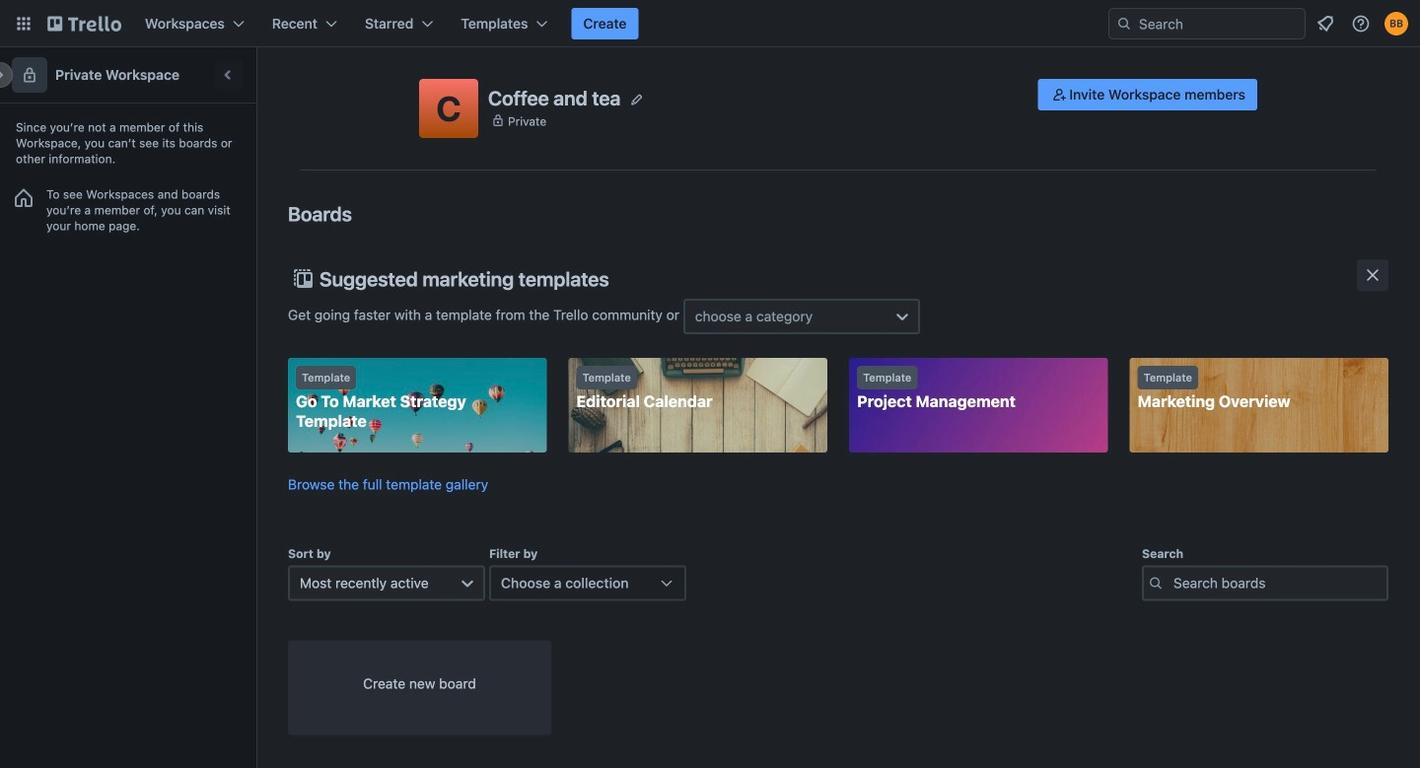 Task type: vqa. For each thing, say whether or not it's contained in the screenshot.
WORKSPACE NAVIGATION COLLAPSE ICON on the top left of the page
yes



Task type: describe. For each thing, give the bounding box(es) containing it.
Search boards text field
[[1143, 566, 1389, 601]]

Search field
[[1109, 8, 1306, 39]]

primary element
[[0, 0, 1421, 47]]

switch to… image
[[14, 14, 34, 34]]

back to home image
[[47, 8, 121, 39]]

workspace navigation collapse icon image
[[215, 61, 243, 89]]



Task type: locate. For each thing, give the bounding box(es) containing it.
open information menu image
[[1352, 14, 1371, 34]]

bob builder (bobbuilder40) image
[[1385, 12, 1409, 36]]

0 notifications image
[[1314, 12, 1338, 36]]

search image
[[1117, 16, 1133, 32]]

sm image
[[1050, 85, 1070, 105]]



